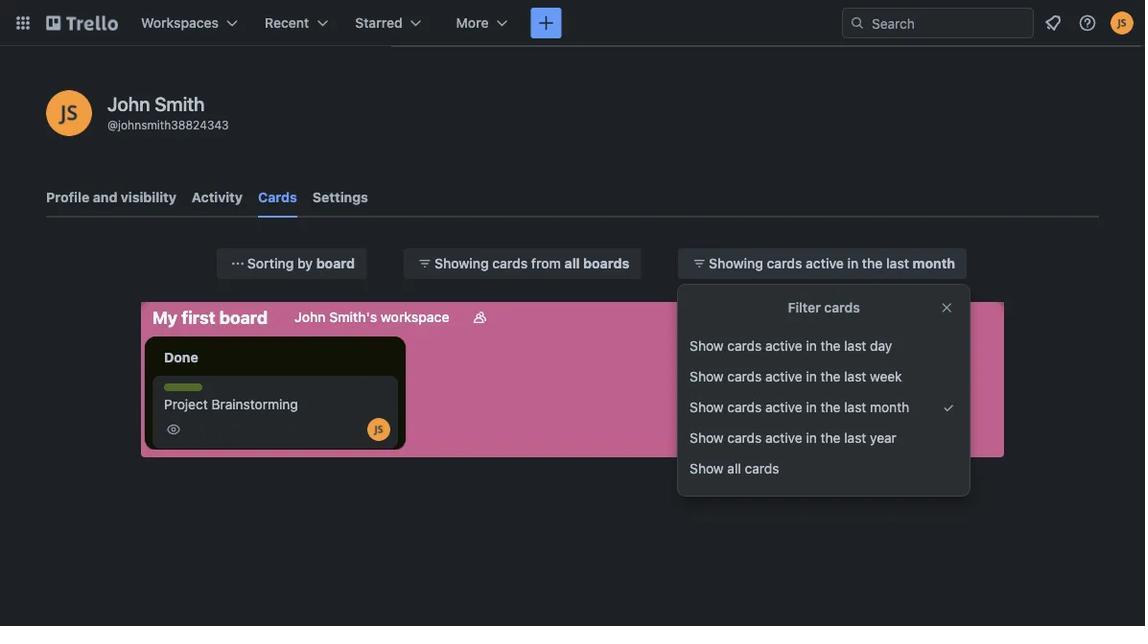 Task type: describe. For each thing, give the bounding box(es) containing it.
done
[[164, 350, 198, 366]]

cards for showing cards from all boards
[[493, 256, 528, 272]]

@
[[107, 118, 118, 131]]

in for show cards active in the last day
[[806, 338, 817, 354]]

show cards active in the last year
[[690, 430, 897, 446]]

profile and visibility
[[46, 190, 176, 205]]

filter
[[788, 300, 821, 316]]

more
[[456, 15, 489, 31]]

show all cards
[[690, 461, 779, 477]]

last for show cards active in the last year
[[845, 430, 867, 446]]

show for show cards active in the last month
[[690, 400, 724, 415]]

cards for show cards active in the last day
[[728, 338, 762, 354]]

and
[[93, 190, 117, 205]]

year
[[870, 430, 897, 446]]

the for show cards active in the last month
[[821, 400, 841, 415]]

cards for show cards active in the last year
[[728, 430, 762, 446]]

the for show cards active in the last day
[[821, 338, 841, 354]]

by
[[297, 256, 313, 272]]

the for show cards active in the last year
[[821, 430, 841, 446]]

show for show all cards
[[690, 461, 724, 477]]

Search field
[[842, 8, 1034, 38]]

activity link
[[192, 180, 243, 215]]

starred button
[[344, 8, 433, 38]]

cards for show cards active in the last week
[[728, 369, 762, 385]]

sorting
[[248, 256, 294, 272]]

in for show cards active in the last year
[[806, 430, 817, 446]]

0 horizontal spatial sm image
[[164, 420, 183, 439]]

boards
[[584, 256, 630, 272]]

in for show cards active in the last week
[[806, 369, 817, 385]]

color: lime, title: "ideas" element
[[164, 384, 202, 398]]

smith
[[155, 92, 205, 115]]

showing for showing cards from all boards
[[435, 256, 489, 272]]

open information menu image
[[1078, 13, 1098, 33]]

create board or workspace image
[[537, 13, 556, 33]]

show cards active in the last year link
[[679, 423, 970, 454]]

john for smith
[[107, 92, 150, 115]]

show cards active in the last month
[[690, 400, 910, 415]]

in for showing cards active in the last month
[[848, 256, 859, 272]]

more button
[[445, 8, 520, 38]]

project
[[164, 397, 208, 413]]

settings link
[[313, 180, 368, 215]]

sm image for showing
[[415, 254, 435, 273]]

profile and visibility link
[[46, 180, 176, 215]]

cards for show cards active in the last month
[[728, 400, 762, 415]]

last for show cards active in the last week
[[845, 369, 867, 385]]

ideas project brainstorming
[[164, 385, 298, 413]]

starred
[[355, 15, 403, 31]]

john smith (johnsmith38824343) image
[[46, 90, 92, 136]]

johnsmith38824343
[[118, 118, 229, 131]]

cards inside "link"
[[745, 461, 779, 477]]

workspaces button
[[130, 8, 250, 38]]

0 vertical spatial all
[[565, 256, 580, 272]]

active for showing cards active in the last month
[[806, 256, 844, 272]]

sm image for sorting
[[228, 254, 248, 273]]

sm image inside show cards active in the last month link
[[940, 398, 959, 417]]

cards
[[258, 190, 297, 205]]

ideas
[[164, 385, 198, 398]]

settings
[[313, 190, 368, 205]]

show all cards link
[[679, 454, 970, 485]]



Task type: vqa. For each thing, say whether or not it's contained in the screenshot.
John Smith (johnsmith38824343) image to the left
yes



Task type: locate. For each thing, give the bounding box(es) containing it.
my
[[153, 307, 178, 328]]

month for show cards active in the last month
[[870, 400, 910, 415]]

visibility
[[121, 190, 176, 205]]

all right the from
[[565, 256, 580, 272]]

active up show cards active in the last year
[[766, 400, 803, 415]]

cards up show all cards
[[728, 430, 762, 446]]

0 horizontal spatial john
[[107, 92, 150, 115]]

show cards active in the last week
[[690, 369, 903, 385]]

active inside 'link'
[[766, 369, 803, 385]]

0 horizontal spatial showing
[[435, 256, 489, 272]]

cards
[[493, 256, 528, 272], [767, 256, 803, 272], [825, 300, 861, 316], [728, 338, 762, 354], [728, 369, 762, 385], [728, 400, 762, 415], [728, 430, 762, 446], [745, 461, 779, 477]]

board for sorting by board
[[316, 256, 355, 272]]

in down 'show cards active in the last month' at the right bottom of page
[[806, 430, 817, 446]]

2 showing from the left
[[709, 256, 764, 272]]

board
[[316, 256, 355, 272], [219, 307, 268, 328]]

recent
[[265, 15, 309, 31]]

active
[[806, 256, 844, 272], [766, 338, 803, 354], [766, 369, 803, 385], [766, 400, 803, 415], [766, 430, 803, 446]]

active down show cards active in the last day at the right of the page
[[766, 369, 803, 385]]

my first board link
[[141, 302, 279, 333]]

last left day
[[845, 338, 867, 354]]

last down show cards active in the last week 'link'
[[845, 400, 867, 415]]

workspace
[[381, 309, 449, 325]]

1 vertical spatial board
[[219, 307, 268, 328]]

1 vertical spatial all
[[728, 461, 741, 477]]

cards left the from
[[493, 256, 528, 272]]

1 horizontal spatial month
[[913, 256, 956, 272]]

in
[[848, 256, 859, 272], [806, 338, 817, 354], [806, 369, 817, 385], [806, 400, 817, 415], [806, 430, 817, 446]]

3 show from the top
[[690, 400, 724, 415]]

the
[[863, 256, 883, 272], [821, 338, 841, 354], [821, 369, 841, 385], [821, 400, 841, 415], [821, 430, 841, 446]]

0 horizontal spatial sm image
[[690, 254, 709, 273]]

last left year
[[845, 430, 867, 446]]

show
[[690, 338, 724, 354], [690, 369, 724, 385], [690, 400, 724, 415], [690, 430, 724, 446], [690, 461, 724, 477]]

in inside show cards active in the last day link
[[806, 338, 817, 354]]

in inside show cards active in the last month link
[[806, 400, 817, 415]]

sorting by board
[[248, 256, 355, 272]]

board right by
[[316, 256, 355, 272]]

in for show cards active in the last month
[[806, 400, 817, 415]]

1 vertical spatial month
[[870, 400, 910, 415]]

in inside "show cards active in the last year" link
[[806, 430, 817, 446]]

cards up show cards active in the last year
[[728, 400, 762, 415]]

1 showing from the left
[[435, 256, 489, 272]]

last for showing cards active in the last month
[[887, 256, 910, 272]]

john up @
[[107, 92, 150, 115]]

showing cards active in the last month
[[709, 256, 956, 272]]

showing
[[435, 256, 489, 272], [709, 256, 764, 272]]

board for my first board
[[219, 307, 268, 328]]

show cards active in the last week link
[[679, 362, 970, 392]]

cards inside 'link'
[[728, 369, 762, 385]]

active down 'show cards active in the last month' at the right bottom of page
[[766, 430, 803, 446]]

last for show cards active in the last month
[[845, 400, 867, 415]]

primary element
[[0, 0, 1146, 46]]

smith's
[[329, 309, 377, 325]]

the for showing cards active in the last month
[[863, 256, 883, 272]]

the down show cards active in the last week 'link'
[[821, 400, 841, 415]]

john left 'smith's'
[[295, 309, 326, 325]]

in inside show cards active in the last week 'link'
[[806, 369, 817, 385]]

0 horizontal spatial board
[[219, 307, 268, 328]]

1 vertical spatial john
[[295, 309, 326, 325]]

0 vertical spatial board
[[316, 256, 355, 272]]

first
[[182, 307, 215, 328]]

profile
[[46, 190, 89, 205]]

week
[[870, 369, 903, 385]]

the up day
[[863, 256, 883, 272]]

the down show cards active in the last month link
[[821, 430, 841, 446]]

1 horizontal spatial board
[[316, 256, 355, 272]]

sm image up my first board
[[228, 254, 248, 273]]

showing for showing cards active in the last month
[[709, 256, 764, 272]]

last up day
[[887, 256, 910, 272]]

1 horizontal spatial john smith (johnsmith38824343) image
[[1111, 12, 1134, 35]]

2 show from the top
[[690, 369, 724, 385]]

cards right the filter
[[825, 300, 861, 316]]

0 vertical spatial john smith (johnsmith38824343) image
[[1111, 12, 1134, 35]]

the for show cards active in the last week
[[821, 369, 841, 385]]

all down show cards active in the last year
[[728, 461, 741, 477]]

0 notifications image
[[1042, 12, 1065, 35]]

show inside "link"
[[690, 461, 724, 477]]

show for show cards active in the last year
[[690, 430, 724, 446]]

activity
[[192, 190, 243, 205]]

1 vertical spatial john smith (johnsmith38824343) image
[[367, 418, 391, 441]]

sm image
[[690, 254, 709, 273], [940, 398, 959, 417]]

my first board
[[153, 307, 268, 328]]

month
[[913, 256, 956, 272], [870, 400, 910, 415]]

john inside john smith @ johnsmith38824343
[[107, 92, 150, 115]]

board right first at the left of page
[[219, 307, 268, 328]]

show inside 'link'
[[690, 369, 724, 385]]

in up show cards active in the last week 'link'
[[806, 338, 817, 354]]

showing cards from all boards
[[435, 256, 630, 272]]

show cards active in the last day link
[[679, 331, 970, 362]]

in down show cards active in the last week 'link'
[[806, 400, 817, 415]]

1 show from the top
[[690, 338, 724, 354]]

4 show from the top
[[690, 430, 724, 446]]

filter cards
[[788, 300, 861, 316]]

1 vertical spatial sm image
[[940, 398, 959, 417]]

0 vertical spatial sm image
[[690, 254, 709, 273]]

0 horizontal spatial all
[[565, 256, 580, 272]]

john
[[107, 92, 150, 115], [295, 309, 326, 325]]

cards up show cards active in the last week
[[728, 338, 762, 354]]

active for show cards active in the last month
[[766, 400, 803, 415]]

active for show cards active in the last day
[[766, 338, 803, 354]]

from
[[531, 256, 561, 272]]

cards for showing cards active in the last month
[[767, 256, 803, 272]]

sm image
[[228, 254, 248, 273], [415, 254, 435, 273], [164, 420, 183, 439]]

the inside 'link'
[[821, 369, 841, 385]]

in up filter cards
[[848, 256, 859, 272]]

last left the week
[[845, 369, 867, 385]]

workspaces
[[141, 15, 219, 31]]

1 horizontal spatial showing
[[709, 256, 764, 272]]

cards for filter cards
[[825, 300, 861, 316]]

john inside 'link'
[[295, 309, 326, 325]]

1 horizontal spatial john
[[295, 309, 326, 325]]

brainstorming
[[212, 397, 298, 413]]

0 vertical spatial john
[[107, 92, 150, 115]]

recent button
[[253, 8, 340, 38]]

active up show cards active in the last week
[[766, 338, 803, 354]]

cards up the filter
[[767, 256, 803, 272]]

all inside "link"
[[728, 461, 741, 477]]

last
[[887, 256, 910, 272], [845, 338, 867, 354], [845, 369, 867, 385], [845, 400, 867, 415], [845, 430, 867, 446]]

show for show cards active in the last week
[[690, 369, 724, 385]]

john smith's workspace
[[295, 309, 449, 325]]

show cards active in the last month link
[[679, 392, 970, 423]]

cards down show cards active in the last year
[[745, 461, 779, 477]]

john smith (johnsmith38824343) image
[[1111, 12, 1134, 35], [367, 418, 391, 441]]

back to home image
[[46, 8, 118, 38]]

last for show cards active in the last day
[[845, 338, 867, 354]]

john smith's workspace link
[[283, 302, 461, 333]]

0 vertical spatial month
[[913, 256, 956, 272]]

2 horizontal spatial sm image
[[415, 254, 435, 273]]

cards down show cards active in the last day at the right of the page
[[728, 369, 762, 385]]

day
[[870, 338, 893, 354]]

0 horizontal spatial john smith (johnsmith38824343) image
[[367, 418, 391, 441]]

john smith @ johnsmith38824343
[[107, 92, 229, 131]]

in up 'show cards active in the last month' at the right bottom of page
[[806, 369, 817, 385]]

sm image down project
[[164, 420, 183, 439]]

0 horizontal spatial month
[[870, 400, 910, 415]]

the down show cards active in the last day link
[[821, 369, 841, 385]]

all
[[565, 256, 580, 272], [728, 461, 741, 477]]

1 horizontal spatial all
[[728, 461, 741, 477]]

search image
[[850, 15, 865, 31]]

1 horizontal spatial sm image
[[940, 398, 959, 417]]

1 horizontal spatial sm image
[[228, 254, 248, 273]]

active for show cards active in the last week
[[766, 369, 803, 385]]

active for show cards active in the last year
[[766, 430, 803, 446]]

month for showing cards active in the last month
[[913, 256, 956, 272]]

john for smith's
[[295, 309, 326, 325]]

sm image up workspace
[[415, 254, 435, 273]]

show for show cards active in the last day
[[690, 338, 724, 354]]

5 show from the top
[[690, 461, 724, 477]]

the up show cards active in the last week 'link'
[[821, 338, 841, 354]]

last inside 'link'
[[845, 369, 867, 385]]

cards link
[[258, 180, 297, 218]]

show cards active in the last day
[[690, 338, 893, 354]]

active up filter cards
[[806, 256, 844, 272]]



